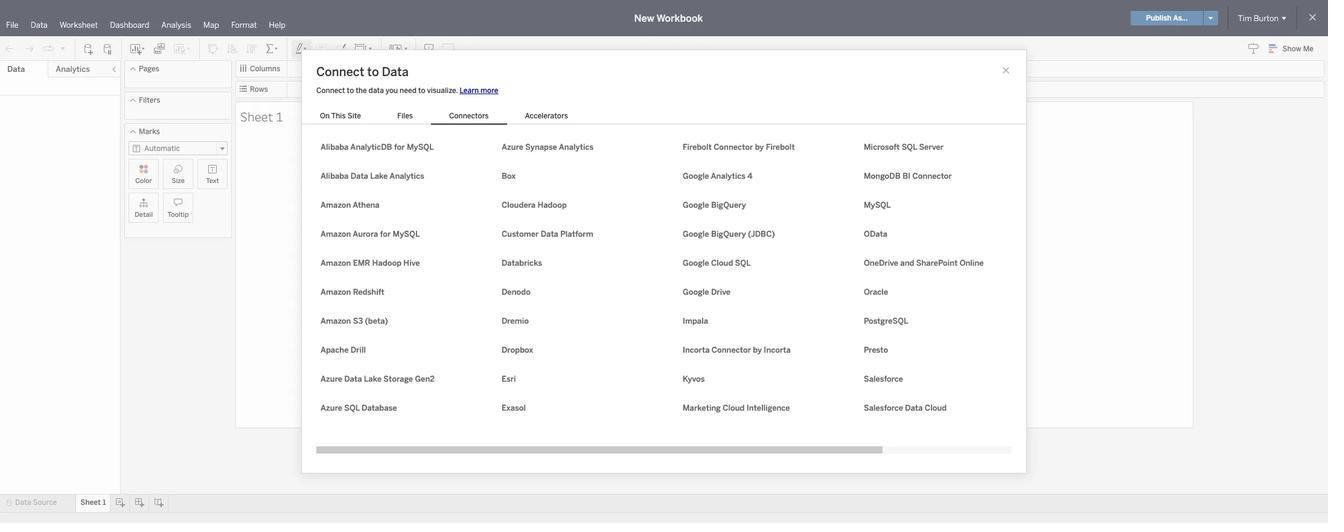 Task type: vqa. For each thing, say whether or not it's contained in the screenshot.
the bottommost by
yes



Task type: locate. For each thing, give the bounding box(es) containing it.
sharepoint
[[917, 259, 958, 268]]

0 horizontal spatial for
[[380, 230, 391, 239]]

salesforce for salesforce
[[864, 374, 904, 384]]

google down google analytics 4
[[683, 201, 710, 210]]

for inside 'button'
[[394, 143, 405, 152]]

rows
[[250, 85, 268, 94]]

kyvos
[[683, 374, 705, 384]]

new
[[635, 12, 655, 24]]

text
[[206, 177, 219, 185]]

mongodb
[[864, 172, 901, 181]]

0 horizontal spatial to
[[347, 86, 354, 95]]

google up the google drive
[[683, 259, 710, 268]]

amazon for amazon s3 (beta)
[[321, 317, 351, 326]]

size
[[172, 177, 185, 185]]

1 vertical spatial for
[[380, 230, 391, 239]]

firebolt connector by firebolt button
[[679, 140, 800, 154]]

list box containing on this site
[[302, 109, 586, 125]]

1 horizontal spatial 1
[[276, 108, 283, 125]]

1 vertical spatial bigquery
[[711, 230, 746, 239]]

sql
[[902, 143, 918, 152], [735, 259, 751, 268], [344, 403, 360, 413]]

alibaba inside button
[[321, 172, 349, 181]]

incorta down impala button
[[764, 345, 791, 355]]

0 vertical spatial for
[[394, 143, 405, 152]]

2 connect from the top
[[317, 86, 345, 95]]

2 bigquery from the top
[[711, 230, 746, 239]]

sheet
[[240, 108, 273, 125], [80, 498, 101, 507]]

1 amazon from the top
[[321, 201, 351, 210]]

(jdbc)
[[748, 230, 775, 239]]

1 horizontal spatial sql
[[735, 259, 751, 268]]

help
[[269, 21, 286, 30]]

0 vertical spatial mysql
[[407, 143, 434, 152]]

bigquery
[[711, 201, 746, 210], [711, 230, 746, 239]]

connect up on at the top
[[317, 86, 345, 95]]

incorta down impala
[[683, 345, 710, 355]]

connect for connect to data
[[317, 65, 364, 79]]

1 left on at the top
[[276, 108, 283, 125]]

show labels image
[[316, 43, 328, 55]]

1 vertical spatial sheet
[[80, 498, 101, 507]]

data down drill
[[344, 374, 362, 384]]

1 horizontal spatial to
[[367, 65, 379, 79]]

publish as...
[[1147, 14, 1189, 22]]

apache drill button
[[317, 343, 437, 357]]

connect to data
[[317, 65, 409, 79]]

connector for firebolt
[[714, 143, 753, 152]]

lake for analytics
[[370, 172, 388, 181]]

storage
[[384, 374, 413, 384]]

alibaba inside 'button'
[[321, 143, 349, 152]]

impala
[[683, 317, 709, 326]]

salesforce down presto at right
[[864, 374, 904, 384]]

site
[[348, 112, 361, 120]]

google
[[683, 172, 710, 181], [683, 201, 710, 210], [683, 230, 710, 239], [683, 259, 710, 268], [683, 288, 710, 297]]

azure left synapse
[[502, 143, 524, 152]]

0 horizontal spatial incorta
[[683, 345, 710, 355]]

firebolt up google analytics 4
[[683, 143, 712, 152]]

3 amazon from the top
[[321, 259, 351, 268]]

amazon inside amazon s3 (beta) button
[[321, 317, 351, 326]]

to left the
[[347, 86, 354, 95]]

cloudera
[[502, 201, 536, 210]]

denodo
[[502, 288, 531, 297]]

azure data lake storage gen2
[[321, 374, 435, 384]]

1 vertical spatial salesforce
[[864, 403, 904, 413]]

lake for storage
[[364, 374, 382, 384]]

1 incorta from the left
[[683, 345, 710, 355]]

1 firebolt from the left
[[683, 143, 712, 152]]

cloud down the kyvos button
[[723, 403, 745, 413]]

analytics
[[56, 65, 90, 74], [559, 143, 594, 152], [390, 172, 425, 181], [711, 172, 746, 181]]

aurora
[[353, 230, 378, 239]]

1 horizontal spatial hadoop
[[538, 201, 567, 210]]

the
[[356, 86, 367, 95]]

alibaba for alibaba data lake analytics
[[321, 172, 349, 181]]

1 horizontal spatial sheet 1
[[240, 108, 283, 125]]

mysql up odata
[[864, 201, 891, 210]]

data up you
[[382, 65, 409, 79]]

new worksheet image
[[129, 43, 146, 55]]

1 horizontal spatial incorta
[[764, 345, 791, 355]]

2 vertical spatial connector
[[712, 345, 751, 355]]

by down impala button
[[753, 345, 762, 355]]

1 vertical spatial azure
[[321, 374, 342, 384]]

sql left database
[[344, 403, 360, 413]]

bigquery for google bigquery (jdbc)
[[711, 230, 746, 239]]

1 google from the top
[[683, 172, 710, 181]]

4 google from the top
[[683, 259, 710, 268]]

visualize.
[[427, 86, 458, 95]]

amazon inside amazon aurora for mysql button
[[321, 230, 351, 239]]

list box
[[302, 109, 586, 125]]

oracle button
[[860, 285, 981, 299]]

microsoft sql server
[[864, 143, 944, 152]]

firebolt up google analytics 4 button
[[766, 143, 795, 152]]

alibaba
[[321, 143, 349, 152], [321, 172, 349, 181]]

0 horizontal spatial sql
[[344, 403, 360, 413]]

alibaba analyticdb for mysql button
[[317, 140, 437, 154]]

5 amazon from the top
[[321, 317, 351, 326]]

odata button
[[860, 227, 981, 241]]

source
[[33, 498, 57, 507]]

cloud up drive
[[711, 259, 733, 268]]

bigquery down google bigquery button
[[711, 230, 746, 239]]

amazon left the aurora
[[321, 230, 351, 239]]

1 horizontal spatial for
[[394, 143, 405, 152]]

amazon left s3
[[321, 317, 351, 326]]

learn more link
[[460, 86, 499, 95]]

connector
[[714, 143, 753, 152], [913, 172, 952, 181], [712, 345, 751, 355]]

1 vertical spatial sql
[[735, 259, 751, 268]]

pages
[[139, 65, 159, 73]]

1 horizontal spatial firebolt
[[766, 143, 795, 152]]

google left drive
[[683, 288, 710, 297]]

for right analyticdb
[[394, 143, 405, 152]]

esri
[[502, 374, 516, 384]]

by
[[755, 143, 764, 152], [753, 345, 762, 355]]

amazon left the emr
[[321, 259, 351, 268]]

1 salesforce from the top
[[864, 374, 904, 384]]

5 google from the top
[[683, 288, 710, 297]]

2 alibaba from the top
[[321, 172, 349, 181]]

1 vertical spatial connect
[[317, 86, 345, 95]]

firebolt
[[683, 143, 712, 152], [766, 143, 795, 152]]

sort descending image
[[246, 43, 258, 55]]

salesforce inside button
[[864, 403, 904, 413]]

0 horizontal spatial firebolt
[[683, 143, 712, 152]]

2 amazon from the top
[[321, 230, 351, 239]]

2 vertical spatial mysql
[[393, 230, 420, 239]]

accelerators
[[525, 112, 568, 120]]

google for google cloud sql
[[683, 259, 710, 268]]

worksheet
[[60, 21, 98, 30]]

for right the aurora
[[380, 230, 391, 239]]

sheet 1 right source
[[80, 498, 106, 507]]

google for google bigquery (jdbc)
[[683, 230, 710, 239]]

amazon
[[321, 201, 351, 210], [321, 230, 351, 239], [321, 259, 351, 268], [321, 288, 351, 297], [321, 317, 351, 326]]

mysql button
[[860, 198, 981, 212]]

mysql inside 'button'
[[407, 143, 434, 152]]

new workbook
[[635, 12, 703, 24]]

azure down apache
[[321, 374, 342, 384]]

oracle
[[864, 288, 889, 297]]

1
[[276, 108, 283, 125], [103, 498, 106, 507]]

bi
[[903, 172, 911, 181]]

google for google analytics 4
[[683, 172, 710, 181]]

amazon inside "amazon athena" button
[[321, 201, 351, 210]]

2 salesforce from the top
[[864, 403, 904, 413]]

totals image
[[265, 43, 280, 55]]

platform
[[561, 230, 594, 239]]

azure for azure sql database
[[321, 403, 342, 413]]

1 bigquery from the top
[[711, 201, 746, 210]]

cloud
[[711, 259, 733, 268], [723, 403, 745, 413], [925, 403, 947, 413]]

2 vertical spatial azure
[[321, 403, 342, 413]]

redshift
[[353, 288, 385, 297]]

athena
[[353, 201, 380, 210]]

bigquery inside button
[[711, 201, 746, 210]]

cloud inside button
[[711, 259, 733, 268]]

azure left database
[[321, 403, 342, 413]]

0 vertical spatial connect
[[317, 65, 364, 79]]

data down salesforce button
[[906, 403, 923, 413]]

2 horizontal spatial sql
[[902, 143, 918, 152]]

to up data
[[367, 65, 379, 79]]

connect to the data you need to visualize. learn more
[[317, 86, 499, 95]]

0 vertical spatial connector
[[714, 143, 753, 152]]

0 vertical spatial salesforce
[[864, 374, 904, 384]]

0 vertical spatial sql
[[902, 143, 918, 152]]

salesforce inside button
[[864, 374, 904, 384]]

4 amazon from the top
[[321, 288, 351, 297]]

0 vertical spatial sheet
[[240, 108, 273, 125]]

amazon for amazon athena
[[321, 201, 351, 210]]

3 google from the top
[[683, 230, 710, 239]]

pause auto updates image
[[102, 43, 114, 55]]

data down undo icon
[[7, 65, 25, 74]]

connector up the kyvos button
[[712, 345, 751, 355]]

data
[[369, 86, 384, 95]]

tim
[[1239, 14, 1253, 23]]

bigquery inside button
[[711, 230, 746, 239]]

2 google from the top
[[683, 201, 710, 210]]

google bigquery button
[[679, 198, 800, 212]]

hadoop left hive
[[372, 259, 402, 268]]

google down google bigquery
[[683, 230, 710, 239]]

1 vertical spatial alibaba
[[321, 172, 349, 181]]

for
[[394, 143, 405, 152], [380, 230, 391, 239]]

lake left the storage at the left bottom of page
[[364, 374, 382, 384]]

sheet down rows at top
[[240, 108, 273, 125]]

amazon left athena
[[321, 201, 351, 210]]

marketing cloud intelligence
[[683, 403, 790, 413]]

connector for incorta
[[712, 345, 751, 355]]

sql up google drive button
[[735, 259, 751, 268]]

connector right the bi at the top right of the page
[[913, 172, 952, 181]]

amazon left redshift
[[321, 288, 351, 297]]

for inside button
[[380, 230, 391, 239]]

replay animation image
[[42, 43, 54, 55]]

0 vertical spatial bigquery
[[711, 201, 746, 210]]

0 vertical spatial azure
[[502, 143, 524, 152]]

sql left server
[[902, 143, 918, 152]]

1 vertical spatial hadoop
[[372, 259, 402, 268]]

amazon inside amazon redshift button
[[321, 288, 351, 297]]

drill
[[351, 345, 366, 355]]

0 horizontal spatial 1
[[103, 498, 106, 507]]

0 vertical spatial alibaba
[[321, 143, 349, 152]]

download image
[[423, 43, 435, 55]]

1 connect from the top
[[317, 65, 364, 79]]

apache
[[321, 345, 349, 355]]

lake down the alibaba analyticdb for mysql
[[370, 172, 388, 181]]

mysql up hive
[[393, 230, 420, 239]]

to right need
[[418, 86, 426, 95]]

connect down format workbook image
[[317, 65, 364, 79]]

azure sql database button
[[317, 401, 437, 415]]

alibaba up amazon athena
[[321, 172, 349, 181]]

by up google analytics 4 button
[[755, 143, 764, 152]]

mysql for alibaba analyticdb for mysql
[[407, 143, 434, 152]]

detail
[[135, 211, 153, 219]]

analytics left 4
[[711, 172, 746, 181]]

bigquery for google bigquery
[[711, 201, 746, 210]]

0 vertical spatial by
[[755, 143, 764, 152]]

google up google bigquery
[[683, 172, 710, 181]]

highlight image
[[295, 43, 309, 55]]

0 vertical spatial sheet 1
[[240, 108, 283, 125]]

0 horizontal spatial hadoop
[[372, 259, 402, 268]]

alibaba analyticdb for mysql
[[321, 143, 434, 152]]

hive
[[404, 259, 420, 268]]

alibaba down "this"
[[321, 143, 349, 152]]

format workbook image
[[335, 43, 347, 55]]

new data source image
[[83, 43, 95, 55]]

amazon s3 (beta)
[[321, 317, 388, 326]]

google for google bigquery
[[683, 201, 710, 210]]

1 vertical spatial sheet 1
[[80, 498, 106, 507]]

more
[[481, 86, 499, 95]]

2 vertical spatial sql
[[344, 403, 360, 413]]

cloud for marketing
[[723, 403, 745, 413]]

on
[[320, 112, 330, 120]]

1 vertical spatial lake
[[364, 374, 382, 384]]

hadoop up customer data platform
[[538, 201, 567, 210]]

sheet 1 down rows at top
[[240, 108, 283, 125]]

1 right source
[[103, 498, 106, 507]]

0 vertical spatial lake
[[370, 172, 388, 181]]

amazon athena
[[321, 201, 380, 210]]

google cloud sql
[[683, 259, 751, 268]]

mysql for amazon aurora for mysql
[[393, 230, 420, 239]]

postgresql
[[864, 317, 909, 326]]

connector up google analytics 4 button
[[714, 143, 753, 152]]

0 horizontal spatial sheet
[[80, 498, 101, 507]]

amazon inside amazon emr hadoop hive button
[[321, 259, 351, 268]]

exasol
[[502, 403, 526, 413]]

analytics up box 'button'
[[559, 143, 594, 152]]

learn
[[460, 86, 479, 95]]

odata
[[864, 230, 888, 239]]

1 alibaba from the top
[[321, 143, 349, 152]]

sheet right source
[[80, 498, 101, 507]]

mysql down files in the left of the page
[[407, 143, 434, 152]]

for for analyticdb
[[394, 143, 405, 152]]

salesforce down salesforce button
[[864, 403, 904, 413]]

mongodb bi connector button
[[860, 169, 981, 183]]

bigquery up google bigquery (jdbc)
[[711, 201, 746, 210]]

dropbox button
[[498, 343, 619, 357]]

presto button
[[860, 343, 981, 357]]

1 vertical spatial by
[[753, 345, 762, 355]]

amazon redshift
[[321, 288, 385, 297]]



Task type: describe. For each thing, give the bounding box(es) containing it.
collapse image
[[111, 66, 118, 73]]

1 horizontal spatial sheet
[[240, 108, 273, 125]]

1 vertical spatial 1
[[103, 498, 106, 507]]

workbook
[[657, 12, 703, 24]]

amazon aurora for mysql button
[[317, 227, 437, 241]]

apache drill
[[321, 345, 366, 355]]

1 vertical spatial connector
[[913, 172, 952, 181]]

incorta connector by incorta button
[[679, 343, 800, 357]]

show
[[1283, 45, 1302, 53]]

gen2
[[415, 374, 435, 384]]

sql for database
[[344, 403, 360, 413]]

emr
[[353, 259, 370, 268]]

2 horizontal spatial to
[[418, 86, 426, 95]]

clear sheet image
[[173, 43, 192, 55]]

you
[[386, 86, 398, 95]]

to for data
[[367, 65, 379, 79]]

2 incorta from the left
[[764, 345, 791, 355]]

mongodb bi connector
[[864, 172, 952, 181]]

sql inside button
[[735, 259, 751, 268]]

google drive
[[683, 288, 731, 297]]

azure sql database
[[321, 403, 397, 413]]

2 firebolt from the left
[[766, 143, 795, 152]]

marketing cloud intelligence button
[[679, 401, 800, 415]]

amazon for amazon aurora for mysql
[[321, 230, 351, 239]]

server
[[920, 143, 944, 152]]

for for aurora
[[380, 230, 391, 239]]

google bigquery
[[683, 201, 746, 210]]

alibaba data lake analytics button
[[317, 169, 437, 183]]

sort ascending image
[[227, 43, 239, 55]]

kyvos button
[[679, 372, 800, 386]]

box
[[502, 172, 516, 181]]

me
[[1304, 45, 1314, 53]]

box button
[[498, 169, 619, 183]]

s3
[[353, 317, 363, 326]]

data up replay animation icon
[[31, 21, 48, 30]]

color
[[135, 177, 152, 185]]

show me
[[1283, 45, 1314, 53]]

alibaba data lake analytics
[[321, 172, 425, 181]]

marketing
[[683, 403, 721, 413]]

onedrive and sharepoint online
[[864, 259, 984, 268]]

denodo button
[[498, 285, 619, 299]]

salesforce data cloud button
[[860, 401, 981, 415]]

redo image
[[23, 43, 35, 55]]

and
[[901, 259, 915, 268]]

dashboard
[[110, 21, 149, 30]]

fit image
[[355, 43, 374, 55]]

databricks button
[[498, 256, 619, 270]]

on this site
[[320, 112, 361, 120]]

columns
[[250, 65, 280, 73]]

filters
[[139, 96, 160, 104]]

analytics down the alibaba analyticdb for mysql
[[390, 172, 425, 181]]

map
[[203, 21, 219, 30]]

alibaba for alibaba analyticdb for mysql
[[321, 143, 349, 152]]

synapse
[[526, 143, 557, 152]]

marks
[[139, 127, 160, 136]]

data left source
[[15, 498, 31, 507]]

impala button
[[679, 314, 800, 328]]

file
[[6, 21, 19, 30]]

swap rows and columns image
[[207, 43, 219, 55]]

undo image
[[4, 43, 16, 55]]

files
[[397, 112, 413, 120]]

salesforce button
[[860, 372, 981, 386]]

cloud down salesforce button
[[925, 403, 947, 413]]

amazon redshift button
[[317, 285, 437, 299]]

presto
[[864, 345, 889, 355]]

google cloud sql button
[[679, 256, 800, 270]]

azure data lake storage gen2 button
[[317, 372, 437, 386]]

4
[[748, 172, 753, 181]]

tooltip
[[168, 211, 189, 219]]

amazon emr hadoop hive button
[[317, 256, 437, 270]]

microsoft sql server button
[[860, 140, 981, 154]]

data left platform at the top of page
[[541, 230, 559, 239]]

analyticdb
[[351, 143, 392, 152]]

data up athena
[[351, 172, 368, 181]]

amazon athena button
[[317, 198, 437, 212]]

google analytics 4 button
[[679, 169, 800, 183]]

publish
[[1147, 14, 1172, 22]]

salesforce for salesforce data cloud
[[864, 403, 904, 413]]

cloud for google
[[711, 259, 733, 268]]

format
[[231, 21, 257, 30]]

by for incorta
[[753, 345, 762, 355]]

1 vertical spatial mysql
[[864, 201, 891, 210]]

publish as... button
[[1132, 11, 1204, 25]]

amazon for amazon emr hadoop hive
[[321, 259, 351, 268]]

to use edit in desktop, save the workbook outside of personal space image
[[443, 43, 455, 55]]

amazon s3 (beta) button
[[317, 314, 437, 328]]

exasol button
[[498, 401, 619, 415]]

0 horizontal spatial sheet 1
[[80, 498, 106, 507]]

data source
[[15, 498, 57, 507]]

duplicate image
[[153, 43, 166, 55]]

customer
[[502, 230, 539, 239]]

as...
[[1174, 14, 1189, 22]]

data guide image
[[1248, 42, 1260, 54]]

amazon aurora for mysql
[[321, 230, 420, 239]]

azure for azure synapse analytics
[[502, 143, 524, 152]]

sql for server
[[902, 143, 918, 152]]

google drive button
[[679, 285, 800, 299]]

onedrive
[[864, 259, 899, 268]]

cloudera hadoop button
[[498, 198, 619, 212]]

burton
[[1254, 14, 1279, 23]]

0 vertical spatial 1
[[276, 108, 283, 125]]

by for firebolt
[[755, 143, 764, 152]]

esri button
[[498, 372, 619, 386]]

0 vertical spatial hadoop
[[538, 201, 567, 210]]

connect for connect to the data you need to visualize. learn more
[[317, 86, 345, 95]]

this
[[331, 112, 346, 120]]

drive
[[711, 288, 731, 297]]

replay animation image
[[59, 44, 66, 52]]

amazon for amazon redshift
[[321, 288, 351, 297]]

connectors
[[449, 112, 489, 120]]

dremio
[[502, 317, 529, 326]]

show/hide cards image
[[389, 43, 408, 55]]

google for google drive
[[683, 288, 710, 297]]

intelligence
[[747, 403, 790, 413]]

azure synapse analytics button
[[498, 140, 619, 154]]

google analytics 4
[[683, 172, 753, 181]]

(beta)
[[365, 317, 388, 326]]

analytics down replay animation image
[[56, 65, 90, 74]]

database
[[362, 403, 397, 413]]

azure for azure data lake storage gen2
[[321, 374, 342, 384]]

to for the
[[347, 86, 354, 95]]



